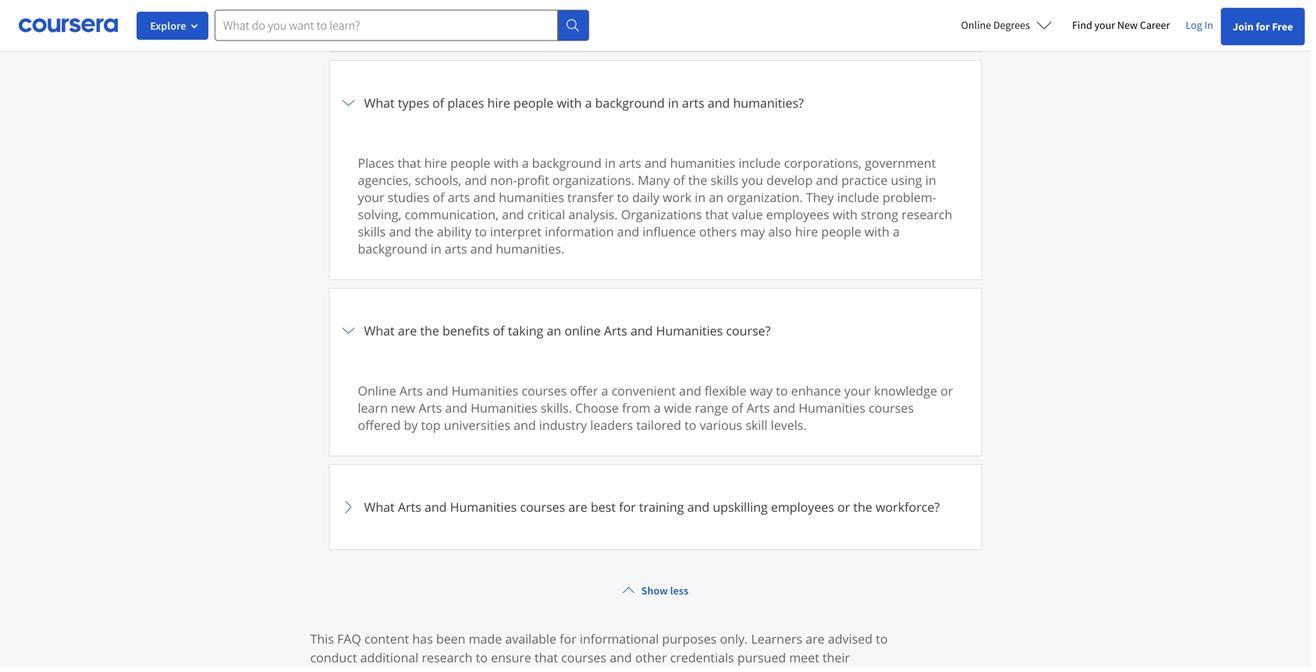 Task type: vqa. For each thing, say whether or not it's contained in the screenshot.
Online inside the popup button
yes



Task type: locate. For each thing, give the bounding box(es) containing it.
that down available at the left of page
[[535, 649, 558, 666]]

hire right also
[[795, 223, 818, 240]]

2 horizontal spatial are
[[806, 631, 825, 647]]

1 horizontal spatial include
[[837, 189, 880, 206]]

an right taking
[[547, 322, 561, 339]]

what arts and humanities courses are best for training and upskilling employees or the workforce? list item
[[329, 464, 982, 550]]

chevron right image
[[339, 94, 358, 112], [339, 322, 358, 340]]

1 horizontal spatial humanities
[[670, 155, 735, 171]]

1 vertical spatial for
[[619, 499, 636, 516]]

0 vertical spatial what
[[364, 94, 395, 111]]

for inside join for free link
[[1256, 20, 1270, 34]]

online inside online arts and humanities courses offer a convenient and flexible way to enhance your knowledge or learn new arts and humanities skills. choose from a wide range of arts and humanities courses offered by top universities and industry leaders tailored to various skill levels.
[[358, 382, 396, 399]]

0 horizontal spatial an
[[547, 322, 561, 339]]

2 horizontal spatial hire
[[795, 223, 818, 240]]

the left workforce? at bottom right
[[853, 499, 873, 516]]

for inside what arts and humanities courses are best for training and upskilling employees or the workforce? dropdown button
[[619, 499, 636, 516]]

log
[[1186, 18, 1202, 32]]

arts right chevron right image
[[398, 499, 421, 516]]

what left 'types'
[[364, 94, 395, 111]]

0 vertical spatial people
[[514, 94, 554, 111]]

a down strong
[[893, 223, 900, 240]]

your right find
[[1095, 18, 1115, 32]]

chevron right image inside 'what types of places hire people with a background in arts and humanities?' dropdown button
[[339, 94, 358, 112]]

1 horizontal spatial skills
[[711, 172, 739, 188]]

1 vertical spatial online
[[358, 382, 396, 399]]

places
[[358, 155, 394, 171]]

3 list item from the top
[[329, 288, 982, 465]]

1 horizontal spatial people
[[514, 94, 554, 111]]

coursera image
[[19, 13, 118, 38]]

humanities down profit
[[499, 189, 564, 206]]

enhance
[[791, 382, 841, 399]]

in inside dropdown button
[[668, 94, 679, 111]]

online up learn
[[358, 382, 396, 399]]

of left taking
[[493, 322, 505, 339]]

that up others
[[705, 206, 729, 223]]

of
[[433, 94, 444, 111], [673, 172, 685, 188], [433, 189, 445, 206], [493, 322, 505, 339], [732, 400, 743, 416]]

in
[[668, 94, 679, 111], [605, 155, 616, 171], [926, 172, 936, 188], [695, 189, 706, 206], [431, 240, 442, 257]]

skills left the you at the right
[[711, 172, 739, 188]]

0 vertical spatial include
[[739, 155, 781, 171]]

skills down solving, at the top left of the page
[[358, 223, 386, 240]]

that
[[398, 155, 421, 171], [705, 206, 729, 223], [535, 649, 558, 666]]

0 horizontal spatial humanities
[[499, 189, 564, 206]]

employees inside places that hire people with a background in arts and humanities include corporations, government agencies, schools, and non-profit organizations. many of the skills you develop and practice using in your studies of arts and humanities transfer to daily work in an organization. they include problem- solving, communication, and critical analysis. organizations that value employees with strong research skills and the ability to interpret information and influence others may also hire people with a background in arts and humanities.
[[766, 206, 830, 223]]

arts
[[604, 322, 627, 339], [399, 382, 423, 399], [419, 400, 442, 416], [747, 400, 770, 416], [398, 499, 421, 516]]

chevron right image inside what are the benefits of taking an online arts and humanities course? dropdown button
[[339, 322, 358, 340]]

what are the benefits of taking an online arts and humanities course? button
[[339, 298, 972, 364]]

a up tailored
[[654, 400, 661, 416]]

new
[[391, 400, 415, 416]]

1 vertical spatial or
[[838, 499, 850, 516]]

levels.
[[771, 417, 807, 434]]

0 vertical spatial research
[[902, 206, 952, 223]]

1 horizontal spatial are
[[569, 499, 588, 516]]

benefits
[[443, 322, 490, 339]]

skills
[[711, 172, 739, 188], [358, 223, 386, 240]]

find your new career link
[[1065, 16, 1178, 35]]

2 vertical spatial background
[[358, 240, 427, 257]]

advised
[[828, 631, 873, 647]]

0 horizontal spatial or
[[838, 499, 850, 516]]

what inside what arts and humanities courses are best for training and upskilling employees or the workforce? dropdown button
[[364, 499, 395, 516]]

0 vertical spatial humanities
[[670, 155, 735, 171]]

0 horizontal spatial skills
[[358, 223, 386, 240]]

courses left 'best'
[[520, 499, 565, 516]]

many
[[638, 172, 670, 188]]

an
[[709, 189, 724, 206], [547, 322, 561, 339]]

1 vertical spatial employees
[[771, 499, 834, 516]]

solving,
[[358, 206, 402, 223]]

arts up communication,
[[448, 189, 470, 206]]

what for what types of places hire people with a background in arts and humanities?
[[364, 94, 395, 111]]

2 list item from the top
[[329, 60, 982, 289]]

what up learn
[[364, 322, 395, 339]]

or left workforce? at bottom right
[[838, 499, 850, 516]]

skill
[[746, 417, 768, 434]]

are left benefits in the left of the page
[[398, 322, 417, 339]]

information
[[545, 223, 614, 240]]

from
[[622, 400, 651, 416]]

are
[[398, 322, 417, 339], [569, 499, 588, 516], [806, 631, 825, 647]]

log in
[[1186, 18, 1213, 32]]

top
[[421, 417, 441, 434]]

offered
[[358, 417, 401, 434]]

2 chevron right image from the top
[[339, 322, 358, 340]]

wide
[[664, 400, 692, 416]]

and
[[708, 94, 730, 111], [645, 155, 667, 171], [465, 172, 487, 188], [816, 172, 838, 188], [473, 189, 496, 206], [502, 206, 524, 223], [389, 223, 411, 240], [617, 223, 639, 240], [470, 240, 493, 257], [631, 322, 653, 339], [426, 382, 448, 399], [679, 382, 701, 399], [445, 400, 467, 416], [773, 400, 796, 416], [514, 417, 536, 434], [425, 499, 447, 516], [687, 499, 710, 516], [610, 649, 632, 666]]

made
[[469, 631, 502, 647]]

2 vertical spatial what
[[364, 499, 395, 516]]

to down made
[[476, 649, 488, 666]]

communication,
[[405, 206, 499, 223]]

1 horizontal spatial your
[[844, 382, 871, 399]]

of down schools,
[[433, 189, 445, 206]]

to
[[617, 189, 629, 206], [475, 223, 487, 240], [776, 382, 788, 399], [685, 417, 697, 434], [876, 631, 888, 647], [476, 649, 488, 666]]

research inside places that hire people with a background in arts and humanities include corporations, government agencies, schools, and non-profit organizations. many of the skills you develop and practice using in your studies of arts and humanities transfer to daily work in an organization. they include problem- solving, communication, and critical analysis. organizations that value employees with strong research skills and the ability to interpret information and influence others may also hire people with a background in arts and humanities.
[[902, 206, 952, 223]]

online degrees button
[[949, 8, 1065, 42]]

1 horizontal spatial that
[[535, 649, 558, 666]]

people right places
[[514, 94, 554, 111]]

research down been
[[422, 649, 473, 666]]

flexible
[[705, 382, 747, 399]]

0 horizontal spatial for
[[560, 631, 577, 647]]

for inside the this faq content has been made available for informational purposes only. learners are advised to conduct additional research to ensure that courses and other credentials pursued meet thei
[[560, 631, 577, 647]]

your right 'enhance'
[[844, 382, 871, 399]]

new
[[1118, 18, 1138, 32]]

online left degrees
[[961, 18, 991, 32]]

arts
[[682, 94, 705, 111], [619, 155, 641, 171], [448, 189, 470, 206], [445, 240, 467, 257]]

include up the you at the right
[[739, 155, 781, 171]]

chevron right image for what types of places hire people with a background in arts and humanities?
[[339, 94, 358, 112]]

2 horizontal spatial people
[[821, 223, 861, 240]]

include down practice
[[837, 189, 880, 206]]

1 vertical spatial research
[[422, 649, 473, 666]]

for right 'best'
[[619, 499, 636, 516]]

what inside what are the benefits of taking an online arts and humanities course? dropdown button
[[364, 322, 395, 339]]

1 horizontal spatial online
[[961, 18, 991, 32]]

0 vertical spatial hire
[[487, 94, 510, 111]]

also
[[768, 223, 792, 240]]

are inside list item
[[569, 499, 588, 516]]

1 horizontal spatial or
[[941, 382, 953, 399]]

1 vertical spatial your
[[358, 189, 384, 206]]

courses inside the this faq content has been made available for informational purposes only. learners are advised to conduct additional research to ensure that courses and other credentials pursued meet thei
[[561, 649, 607, 666]]

convenient
[[612, 382, 676, 399]]

0 horizontal spatial people
[[450, 155, 491, 171]]

1 vertical spatial chevron right image
[[339, 322, 358, 340]]

online for online degrees
[[961, 18, 991, 32]]

you
[[742, 172, 763, 188]]

1 horizontal spatial research
[[902, 206, 952, 223]]

of down flexible at the bottom
[[732, 400, 743, 416]]

courses down knowledge
[[869, 400, 914, 416]]

hire right places
[[487, 94, 510, 111]]

1 vertical spatial people
[[450, 155, 491, 171]]

people down they
[[821, 223, 861, 240]]

0 vertical spatial skills
[[711, 172, 739, 188]]

0 vertical spatial your
[[1095, 18, 1115, 32]]

tailored
[[636, 417, 681, 434]]

a up organizations.
[[585, 94, 592, 111]]

research down the problem- at the top right
[[902, 206, 952, 223]]

1 vertical spatial are
[[569, 499, 588, 516]]

that up agencies,
[[398, 155, 421, 171]]

humanities up work
[[670, 155, 735, 171]]

0 vertical spatial background
[[595, 94, 665, 111]]

career
[[1140, 18, 1170, 32]]

1 vertical spatial that
[[705, 206, 729, 223]]

online for online arts and humanities courses offer a convenient and flexible way to enhance your knowledge or learn new arts and humanities skills. choose from a wide range of arts and humanities courses offered by top universities and industry leaders tailored to various skill levels.
[[358, 382, 396, 399]]

employees up also
[[766, 206, 830, 223]]

include
[[739, 155, 781, 171], [837, 189, 880, 206]]

2 what from the top
[[364, 322, 395, 339]]

1 vertical spatial include
[[837, 189, 880, 206]]

1 chevron right image from the top
[[339, 94, 358, 112]]

join for free
[[1233, 20, 1293, 34]]

or right knowledge
[[941, 382, 953, 399]]

0 vertical spatial are
[[398, 322, 417, 339]]

arts inside dropdown button
[[682, 94, 705, 111]]

the inside list item
[[853, 499, 873, 516]]

meet
[[789, 649, 819, 666]]

leaders
[[590, 417, 633, 434]]

0 vertical spatial or
[[941, 382, 953, 399]]

what inside 'what types of places hire people with a background in arts and humanities?' dropdown button
[[364, 94, 395, 111]]

research
[[902, 206, 952, 223], [422, 649, 473, 666]]

the up work
[[688, 172, 707, 188]]

0 vertical spatial for
[[1256, 20, 1270, 34]]

2 vertical spatial for
[[560, 631, 577, 647]]

list item
[[329, 0, 982, 61], [329, 60, 982, 289], [329, 288, 982, 465]]

background
[[595, 94, 665, 111], [532, 155, 602, 171], [358, 240, 427, 257]]

less
[[670, 584, 689, 598]]

1 vertical spatial what
[[364, 322, 395, 339]]

0 horizontal spatial that
[[398, 155, 421, 171]]

are inside the this faq content has been made available for informational purposes only. learners are advised to conduct additional research to ensure that courses and other credentials pursued meet thei
[[806, 631, 825, 647]]

an up others
[[709, 189, 724, 206]]

or inside online arts and humanities courses offer a convenient and flexible way to enhance your knowledge or learn new arts and humanities skills. choose from a wide range of arts and humanities courses offered by top universities and industry leaders tailored to various skill levels.
[[941, 382, 953, 399]]

courses
[[522, 382, 567, 399], [869, 400, 914, 416], [520, 499, 565, 516], [561, 649, 607, 666]]

what types of places hire people with a background in arts and humanities?
[[364, 94, 804, 111]]

problem-
[[883, 189, 937, 206]]

employees right upskilling
[[771, 499, 834, 516]]

your up solving, at the top left of the page
[[358, 189, 384, 206]]

2 horizontal spatial that
[[705, 206, 729, 223]]

1 vertical spatial humanities
[[499, 189, 564, 206]]

None search field
[[215, 10, 589, 41]]

online
[[961, 18, 991, 32], [358, 382, 396, 399]]

1 horizontal spatial an
[[709, 189, 724, 206]]

are left 'best'
[[569, 499, 588, 516]]

0 horizontal spatial are
[[398, 322, 417, 339]]

been
[[436, 631, 466, 647]]

0 horizontal spatial online
[[358, 382, 396, 399]]

2 vertical spatial that
[[535, 649, 558, 666]]

degrees
[[994, 18, 1030, 32]]

a up profit
[[522, 155, 529, 171]]

daily
[[632, 189, 660, 206]]

0 horizontal spatial your
[[358, 189, 384, 206]]

0 horizontal spatial hire
[[424, 155, 447, 171]]

what types of places hire people with a background in arts and humanities? button
[[339, 70, 972, 136]]

0 vertical spatial chevron right image
[[339, 94, 358, 112]]

arts left humanities?
[[682, 94, 705, 111]]

organization.
[[727, 189, 803, 206]]

2 vertical spatial your
[[844, 382, 871, 399]]

1 list item from the top
[[329, 0, 982, 61]]

arts up skill
[[747, 400, 770, 416]]

strong
[[861, 206, 899, 223]]

employees
[[766, 206, 830, 223], [771, 499, 834, 516]]

a inside 'what types of places hire people with a background in arts and humanities?' dropdown button
[[585, 94, 592, 111]]

what right chevron right image
[[364, 499, 395, 516]]

are up meet
[[806, 631, 825, 647]]

or
[[941, 382, 953, 399], [838, 499, 850, 516]]

only.
[[720, 631, 748, 647]]

to left 'daily'
[[617, 189, 629, 206]]

3 what from the top
[[364, 499, 395, 516]]

schools,
[[415, 172, 462, 188]]

list item containing what are the benefits of taking an online arts and humanities course?
[[329, 288, 982, 465]]

courses down informational
[[561, 649, 607, 666]]

online inside popup button
[[961, 18, 991, 32]]

learners
[[751, 631, 802, 647]]

the
[[688, 172, 707, 188], [415, 223, 434, 240], [420, 322, 439, 339], [853, 499, 873, 516]]

for right available at the left of page
[[560, 631, 577, 647]]

show less button
[[616, 577, 695, 605]]

people up schools,
[[450, 155, 491, 171]]

for right join
[[1256, 20, 1270, 34]]

various
[[700, 417, 742, 434]]

chevron right image for what are the benefits of taking an online arts and humanities course?
[[339, 322, 358, 340]]

0 horizontal spatial research
[[422, 649, 473, 666]]

1 what from the top
[[364, 94, 395, 111]]

humanities
[[670, 155, 735, 171], [499, 189, 564, 206]]

0 vertical spatial employees
[[766, 206, 830, 223]]

1 vertical spatial hire
[[424, 155, 447, 171]]

1 horizontal spatial for
[[619, 499, 636, 516]]

1 vertical spatial skills
[[358, 223, 386, 240]]

the left ability
[[415, 223, 434, 240]]

that inside the this faq content has been made available for informational purposes only. learners are advised to conduct additional research to ensure that courses and other credentials pursued meet thei
[[535, 649, 558, 666]]

1 horizontal spatial hire
[[487, 94, 510, 111]]

2 horizontal spatial for
[[1256, 20, 1270, 34]]

work
[[663, 189, 692, 206]]

hire
[[487, 94, 510, 111], [424, 155, 447, 171], [795, 223, 818, 240]]

hire up schools,
[[424, 155, 447, 171]]

2 vertical spatial are
[[806, 631, 825, 647]]

0 vertical spatial an
[[709, 189, 724, 206]]

1 vertical spatial an
[[547, 322, 561, 339]]

0 vertical spatial online
[[961, 18, 991, 32]]

2 horizontal spatial your
[[1095, 18, 1115, 32]]

develop
[[767, 172, 813, 188]]



Task type: describe. For each thing, give the bounding box(es) containing it.
with inside dropdown button
[[557, 94, 582, 111]]

list item containing what types of places hire people with a background in arts and humanities?
[[329, 60, 982, 289]]

training
[[639, 499, 684, 516]]

What do you want to learn? text field
[[215, 10, 558, 41]]

the left benefits in the left of the page
[[420, 322, 439, 339]]

choose
[[575, 400, 619, 416]]

credentials
[[670, 649, 734, 666]]

skills.
[[541, 400, 572, 416]]

others
[[699, 223, 737, 240]]

a up the choose on the bottom of the page
[[601, 382, 608, 399]]

taking
[[508, 322, 543, 339]]

what are the benefits of taking an online arts and humanities course?
[[364, 322, 771, 339]]

what for what are the benefits of taking an online arts and humanities course?
[[364, 322, 395, 339]]

practice
[[842, 172, 888, 188]]

conduct
[[310, 649, 357, 666]]

critical
[[527, 206, 565, 223]]

1 vertical spatial background
[[532, 155, 602, 171]]

ensure
[[491, 649, 531, 666]]

available
[[505, 631, 556, 647]]

what for what arts and humanities courses are best for training and upskilling employees or the workforce?
[[364, 499, 395, 516]]

your inside places that hire people with a background in arts and humanities include corporations, government agencies, schools, and non-profit organizations. many of the skills you develop and practice using in your studies of arts and humanities transfer to daily work in an organization. they include problem- solving, communication, and critical analysis. organizations that value employees with strong research skills and the ability to interpret information and influence others may also hire people with a background in arts and humanities.
[[358, 189, 384, 206]]

profit
[[517, 172, 549, 188]]

universities
[[444, 417, 510, 434]]

log in link
[[1178, 16, 1221, 34]]

using
[[891, 172, 922, 188]]

places
[[448, 94, 484, 111]]

learn
[[358, 400, 388, 416]]

online degrees
[[961, 18, 1030, 32]]

explore
[[150, 19, 186, 33]]

humanities?
[[733, 94, 804, 111]]

places that hire people with a background in arts and humanities include corporations, government agencies, schools, and non-profit organizations. many of the skills you develop and practice using in your studies of arts and humanities transfer to daily work in an organization. they include problem- solving, communication, and critical analysis. organizations that value employees with strong research skills and the ability to interpret information and influence others may also hire people with a background in arts and humanities.
[[358, 155, 952, 257]]

has
[[412, 631, 433, 647]]

your inside online arts and humanities courses offer a convenient and flexible way to enhance your knowledge or learn new arts and humanities skills. choose from a wide range of arts and humanities courses offered by top universities and industry leaders tailored to various skill levels.
[[844, 382, 871, 399]]

arts down ability
[[445, 240, 467, 257]]

an inside places that hire people with a background in arts and humanities include corporations, government agencies, schools, and non-profit organizations. many of the skills you develop and practice using in your studies of arts and humanities transfer to daily work in an organization. they include problem- solving, communication, and critical analysis. organizations that value employees with strong research skills and the ability to interpret information and influence others may also hire people with a background in arts and humanities.
[[709, 189, 724, 206]]

industry
[[539, 417, 587, 434]]

to down wide
[[685, 417, 697, 434]]

find
[[1072, 18, 1092, 32]]

transfer
[[567, 189, 614, 206]]

to right way
[[776, 382, 788, 399]]

free
[[1272, 20, 1293, 34]]

they
[[806, 189, 834, 206]]

interpret
[[490, 223, 542, 240]]

an inside dropdown button
[[547, 322, 561, 339]]

value
[[732, 206, 763, 223]]

what arts and humanities courses are best for training and upskilling employees or the workforce? button
[[339, 475, 972, 540]]

2 vertical spatial hire
[[795, 223, 818, 240]]

organizations
[[621, 206, 702, 223]]

people inside dropdown button
[[514, 94, 554, 111]]

explore button
[[137, 12, 208, 40]]

arts up top
[[419, 400, 442, 416]]

0 vertical spatial that
[[398, 155, 421, 171]]

in
[[1205, 18, 1213, 32]]

arts inside list item
[[398, 499, 421, 516]]

online arts and humanities courses offer a convenient and flexible way to enhance your knowledge or learn new arts and humanities skills. choose from a wide range of arts and humanities courses offered by top universities and industry leaders tailored to various skill levels.
[[358, 382, 953, 434]]

employees inside dropdown button
[[771, 499, 834, 516]]

offer
[[570, 382, 598, 399]]

pursued
[[737, 649, 786, 666]]

hire inside 'what types of places hire people with a background in arts and humanities?' dropdown button
[[487, 94, 510, 111]]

what arts and humanities courses are best for training and upskilling employees or the workforce?
[[364, 499, 940, 516]]

research inside the this faq content has been made available for informational purposes only. learners are advised to conduct additional research to ensure that courses and other credentials pursued meet thei
[[422, 649, 473, 666]]

arts up many
[[619, 155, 641, 171]]

background inside 'what types of places hire people with a background in arts and humanities?' dropdown button
[[595, 94, 665, 111]]

by
[[404, 417, 418, 434]]

of up work
[[673, 172, 685, 188]]

workforce?
[[876, 499, 940, 516]]

2 vertical spatial people
[[821, 223, 861, 240]]

arts up new on the bottom of page
[[399, 382, 423, 399]]

influence
[[643, 223, 696, 240]]

best
[[591, 499, 616, 516]]

for for workforce?
[[619, 499, 636, 516]]

for for to
[[560, 631, 577, 647]]

content
[[365, 631, 409, 647]]

analysis.
[[569, 206, 618, 223]]

show less
[[641, 584, 689, 598]]

courses up skills.
[[522, 382, 567, 399]]

or inside dropdown button
[[838, 499, 850, 516]]

join
[[1233, 20, 1254, 34]]

other
[[635, 649, 667, 666]]

upskilling
[[713, 499, 768, 516]]

to right ability
[[475, 223, 487, 240]]

corporations,
[[784, 155, 862, 171]]

humanities.
[[496, 240, 564, 257]]

0 horizontal spatial include
[[739, 155, 781, 171]]

show
[[641, 584, 668, 598]]

of inside online arts and humanities courses offer a convenient and flexible way to enhance your knowledge or learn new arts and humanities skills. choose from a wide range of arts and humanities courses offered by top universities and industry leaders tailored to various skill levels.
[[732, 400, 743, 416]]

range
[[695, 400, 728, 416]]

agencies,
[[358, 172, 411, 188]]

organizations.
[[553, 172, 635, 188]]

purposes
[[662, 631, 717, 647]]

way
[[750, 382, 773, 399]]

to right advised
[[876, 631, 888, 647]]

and inside the this faq content has been made available for informational purposes only. learners are advised to conduct additional research to ensure that courses and other credentials pursued meet thei
[[610, 649, 632, 666]]

government
[[865, 155, 936, 171]]

of right 'types'
[[433, 94, 444, 111]]

this faq content has been made available for informational purposes only. learners are advised to conduct additional research to ensure that courses and other credentials pursued meet thei
[[310, 631, 888, 667]]

additional
[[360, 649, 419, 666]]

may
[[740, 223, 765, 240]]

courses inside dropdown button
[[520, 499, 565, 516]]

chevron right image
[[339, 498, 358, 517]]

faq
[[337, 631, 361, 647]]

arts right online
[[604, 322, 627, 339]]

join for free link
[[1221, 8, 1305, 45]]

online
[[565, 322, 601, 339]]

non-
[[490, 172, 517, 188]]

informational
[[580, 631, 659, 647]]

knowledge
[[874, 382, 937, 399]]

find your new career
[[1072, 18, 1170, 32]]

ability
[[437, 223, 472, 240]]



